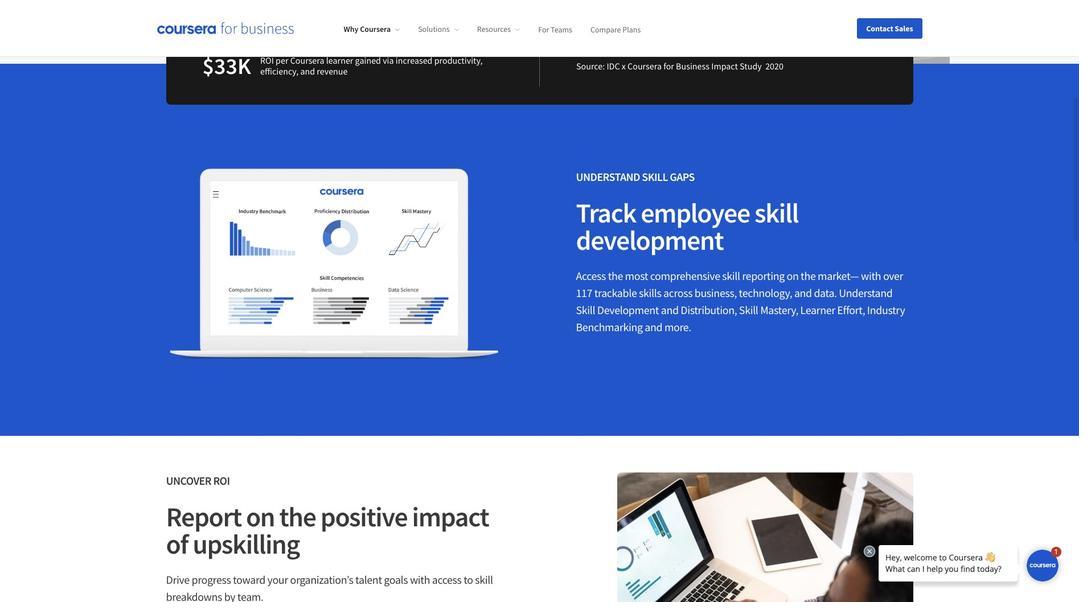 Task type: locate. For each thing, give the bounding box(es) containing it.
2 horizontal spatial coursera
[[628, 60, 662, 72]]

plans
[[623, 24, 641, 34]]

trackable
[[595, 286, 637, 300]]

skill down technology,
[[740, 303, 759, 318]]

1 horizontal spatial on
[[787, 269, 799, 283]]

technology,
[[739, 286, 793, 300]]

skill inside access the most comprehensive skill reporting on the market— with over 117 trackable skills across business, technology, and data. understand skill development and distribution, skill mastery, learner effort, industry benchmarking and more.
[[723, 269, 741, 283]]

and left "revenue"
[[301, 66, 315, 77]]

roi per coursera learner gained via increased productivity, efficiency, and revenue
[[260, 55, 483, 77]]

the inside report on the positive impact of upskilling
[[279, 500, 316, 535]]

sales
[[895, 23, 914, 33]]

1 vertical spatial understand
[[840, 286, 893, 300]]

coursera
[[360, 24, 391, 34], [290, 55, 325, 66], [628, 60, 662, 72]]

roi
[[260, 55, 274, 66], [213, 474, 230, 488]]

access the most comprehensive skill reporting on the market— with over 117 trackable skills across business, technology, and data. understand skill development and distribution, skill mastery, learner effort, industry benchmarking and more.
[[576, 269, 906, 335]]

roi left 'per'
[[260, 55, 274, 66]]

with left over
[[862, 269, 882, 283]]

0 horizontal spatial on
[[246, 500, 275, 535]]

reporting
[[743, 269, 785, 283]]

benchmarking
[[576, 320, 643, 335]]

with
[[862, 269, 882, 283], [410, 573, 430, 588]]

source: idc x coursera for business impact study  2020
[[577, 60, 784, 72]]

understand up track on the right top of the page
[[576, 170, 641, 184]]

2 horizontal spatial skill
[[755, 196, 799, 230]]

resources link
[[477, 24, 520, 34]]

for teams
[[539, 24, 573, 34]]

study
[[740, 60, 762, 72]]

report
[[166, 500, 242, 535]]

effort,
[[838, 303, 866, 318]]

1 horizontal spatial understand
[[840, 286, 893, 300]]

learner
[[801, 303, 836, 318]]

on inside access the most comprehensive skill reporting on the market— with over 117 trackable skills across business, technology, and data. understand skill development and distribution, skill mastery, learner effort, industry benchmarking and more.
[[787, 269, 799, 283]]

report on the positive impact of upskilling
[[166, 500, 489, 562]]

contact sales
[[867, 23, 914, 33]]

for
[[539, 24, 550, 34]]

2 vertical spatial skill
[[475, 573, 493, 588]]

efficiency,
[[260, 66, 299, 77]]

1 horizontal spatial skill
[[723, 269, 741, 283]]

skill
[[642, 170, 668, 184], [576, 303, 596, 318], [740, 303, 759, 318]]

skill down 117
[[576, 303, 596, 318]]

learner
[[326, 55, 354, 66]]

117
[[576, 286, 593, 300]]

drive
[[166, 573, 190, 588]]

$33k
[[203, 52, 251, 80]]

idc
[[607, 60, 620, 72]]

with right goals
[[410, 573, 430, 588]]

solutions link
[[418, 24, 459, 34]]

source:
[[577, 60, 605, 72]]

toward
[[233, 573, 266, 588]]

business
[[677, 60, 710, 72]]

across
[[664, 286, 693, 300]]

1 vertical spatial on
[[246, 500, 275, 535]]

understand
[[576, 170, 641, 184], [840, 286, 893, 300]]

roi right uncover
[[213, 474, 230, 488]]

0 vertical spatial with
[[862, 269, 882, 283]]

why coursera
[[344, 24, 391, 34]]

skill left gaps
[[642, 170, 668, 184]]

0 vertical spatial roi
[[260, 55, 274, 66]]

1 horizontal spatial roi
[[260, 55, 274, 66]]

impact
[[712, 60, 739, 72]]

0 horizontal spatial the
[[279, 500, 316, 535]]

resources
[[477, 24, 511, 34]]

0 horizontal spatial coursera
[[290, 55, 325, 66]]

on right 'report'
[[246, 500, 275, 535]]

0 vertical spatial skill
[[755, 196, 799, 230]]

development
[[576, 223, 724, 258]]

on
[[787, 269, 799, 283], [246, 500, 275, 535]]

compare plans link
[[591, 24, 641, 34]]

gained
[[355, 55, 381, 66]]

and
[[301, 66, 315, 77], [795, 286, 813, 300], [661, 303, 679, 318], [645, 320, 663, 335]]

0 horizontal spatial with
[[410, 573, 430, 588]]

skill
[[755, 196, 799, 230], [723, 269, 741, 283], [475, 573, 493, 588]]

1 vertical spatial with
[[410, 573, 430, 588]]

coursera right why
[[360, 24, 391, 34]]

coursera right 'per'
[[290, 55, 325, 66]]

coursera right x
[[628, 60, 662, 72]]

on right the reporting
[[787, 269, 799, 283]]

gaps
[[670, 170, 695, 184]]

distribution,
[[681, 303, 738, 318]]

understand up effort, on the bottom right of page
[[840, 286, 893, 300]]

1 horizontal spatial with
[[862, 269, 882, 283]]

0 horizontal spatial understand
[[576, 170, 641, 184]]

0 horizontal spatial skill
[[475, 573, 493, 588]]

teams
[[551, 24, 573, 34]]

increased
[[396, 55, 433, 66]]

to
[[464, 573, 473, 588]]

market—
[[818, 269, 860, 283]]

upskilling
[[193, 528, 300, 562]]

1 vertical spatial skill
[[723, 269, 741, 283]]

track employee's progress in developing new skills image
[[166, 169, 503, 376]]

with inside drive progress toward your organization's talent goals with access to skill breakdowns by team.
[[410, 573, 430, 588]]

0 horizontal spatial roi
[[213, 474, 230, 488]]

and inside roi per coursera learner gained via increased productivity, efficiency, and revenue
[[301, 66, 315, 77]]

productivity,
[[435, 55, 483, 66]]

coursera for business image
[[157, 22, 294, 34]]

0 vertical spatial on
[[787, 269, 799, 283]]

skills
[[639, 286, 662, 300]]

0 vertical spatial understand
[[576, 170, 641, 184]]

contact sales button
[[858, 18, 923, 38]]

the
[[608, 269, 623, 283], [801, 269, 816, 283], [279, 500, 316, 535]]



Task type: vqa. For each thing, say whether or not it's contained in the screenshot.
have within the automatic translations have been provided to increase access to instructional content, but they may contain errors. you can report errors from the language menu to help us improve translations for all coursera learners.
no



Task type: describe. For each thing, give the bounding box(es) containing it.
per
[[276, 55, 289, 66]]

of
[[166, 528, 188, 562]]

uncover
[[166, 474, 211, 488]]

on inside report on the positive impact of upskilling
[[246, 500, 275, 535]]

your
[[268, 573, 288, 588]]

contact
[[867, 23, 894, 33]]

most
[[625, 269, 649, 283]]

via
[[383, 55, 394, 66]]

track
[[576, 196, 637, 230]]

why coursera link
[[344, 24, 400, 34]]

comprehensive
[[651, 269, 721, 283]]

drive progress toward your organization's talent goals with access to skill breakdowns by team.
[[166, 573, 493, 603]]

0 horizontal spatial skill
[[576, 303, 596, 318]]

roi inside roi per coursera learner gained via increased productivity, efficiency, and revenue
[[260, 55, 274, 66]]

industry
[[868, 303, 906, 318]]

positive
[[321, 500, 408, 535]]

access
[[576, 269, 606, 283]]

and left data.
[[795, 286, 813, 300]]

access
[[432, 573, 462, 588]]

impact
[[412, 500, 489, 535]]

solutions
[[418, 24, 450, 34]]

for teams link
[[539, 24, 573, 34]]

1 vertical spatial roi
[[213, 474, 230, 488]]

skill inside drive progress toward your organization's talent goals with access to skill breakdowns by team.
[[475, 573, 493, 588]]

breakdowns
[[166, 590, 222, 603]]

compare
[[591, 24, 621, 34]]

progress
[[192, 573, 231, 588]]

by
[[224, 590, 235, 603]]

with inside access the most comprehensive skill reporting on the market— with over 117 trackable skills across business, technology, and data. understand skill development and distribution, skill mastery, learner effort, industry benchmarking and more.
[[862, 269, 882, 283]]

revenue
[[317, 66, 348, 77]]

uncover roi
[[166, 474, 230, 488]]

talent
[[356, 573, 382, 588]]

track employee skill development
[[576, 196, 799, 258]]

person reviewing data on a laptop image
[[617, 473, 914, 603]]

1 horizontal spatial coursera
[[360, 24, 391, 34]]

understand inside access the most comprehensive skill reporting on the market— with over 117 trackable skills across business, technology, and data. understand skill development and distribution, skill mastery, learner effort, industry benchmarking and more.
[[840, 286, 893, 300]]

1 horizontal spatial skill
[[642, 170, 668, 184]]

2 horizontal spatial skill
[[740, 303, 759, 318]]

compare plans
[[591, 24, 641, 34]]

development
[[598, 303, 659, 318]]

and left more.
[[645, 320, 663, 335]]

team.
[[238, 590, 264, 603]]

mastery,
[[761, 303, 799, 318]]

goals
[[384, 573, 408, 588]]

and up more.
[[661, 303, 679, 318]]

data.
[[815, 286, 838, 300]]

employee
[[641, 196, 750, 230]]

coursera inside roi per coursera learner gained via increased productivity, efficiency, and revenue
[[290, 55, 325, 66]]

2 horizontal spatial the
[[801, 269, 816, 283]]

understand skill gaps
[[576, 170, 695, 184]]

for
[[664, 60, 675, 72]]

organization's
[[290, 573, 354, 588]]

business,
[[695, 286, 737, 300]]

why
[[344, 24, 359, 34]]

skill inside track employee skill development
[[755, 196, 799, 230]]

x
[[622, 60, 626, 72]]

1 horizontal spatial the
[[608, 269, 623, 283]]

more.
[[665, 320, 692, 335]]

over
[[884, 269, 904, 283]]

design goal-based learning programs that matter to your organization today image
[[540, 0, 950, 64]]



